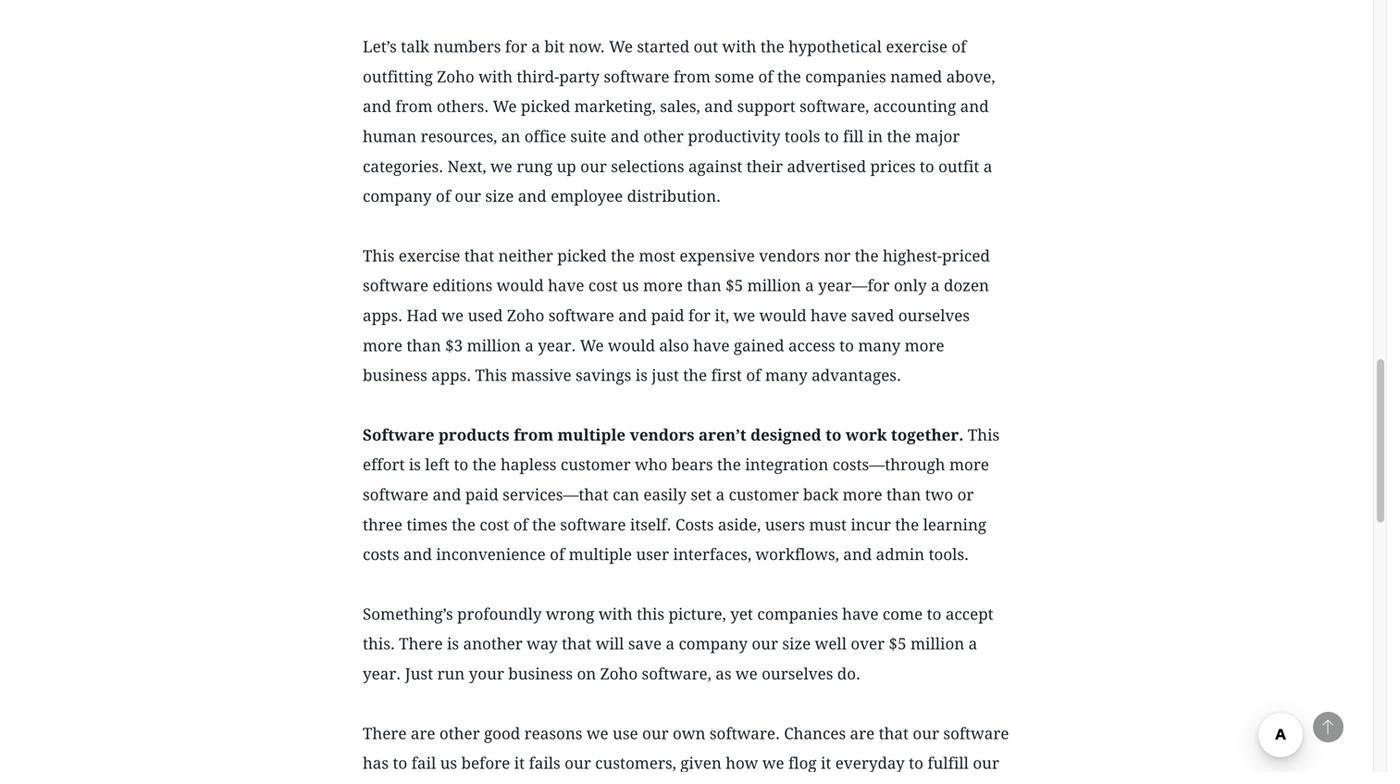 Task type: describe. For each thing, give the bounding box(es) containing it.
numbers
[[434, 38, 501, 56]]

above,
[[947, 68, 996, 86]]

a left bit
[[532, 38, 541, 56]]

will
[[596, 635, 624, 653]]

2 horizontal spatial from
[[674, 68, 711, 86]]

aside,
[[718, 516, 761, 534]]

software up apps.
[[363, 277, 429, 295]]

0 horizontal spatial customer
[[561, 456, 631, 474]]

profoundly
[[457, 605, 542, 624]]

three
[[363, 516, 403, 534]]

1 are from the left
[[411, 724, 436, 743]]

costs—through
[[833, 456, 946, 474]]

access
[[789, 336, 836, 355]]

tools.
[[929, 545, 969, 564]]

together.
[[892, 426, 964, 444]]

do.
[[838, 665, 861, 683]]

have inside the something's profoundly wrong with this picture, yet companies have come to accept this. there is another way that will save a company our size well over $5 million a year. just run your business on zoho software, as we ourselves do.
[[843, 605, 879, 624]]

your
[[469, 665, 505, 683]]

costs
[[676, 516, 714, 534]]

more down most
[[643, 277, 683, 295]]

0 horizontal spatial many
[[766, 366, 808, 385]]

0 horizontal spatial from
[[396, 97, 433, 116]]

costs
[[363, 545, 400, 564]]

paid inside 'this effort is left to the hapless customer who bears the integration costs—through more software and paid services—that can easily set a customer back more than two or three times the cost of the software itself. costs aside, users must incur the learning costs and inconvenience of multiple user interfaces, workflows, and admin tools.'
[[466, 486, 499, 504]]

designed
[[751, 426, 822, 444]]

we up the $3 at the left top of page
[[442, 307, 464, 325]]

something's
[[363, 605, 453, 624]]

to inside this exercise that neither picked the most expensive vendors nor the highest-priced software editions would have cost us more than $5 million a year—for only a dozen apps. had we used zoho software and paid for it, we would have saved ourselves more than $3 million a year. we would also have gained access to many more business apps. this massive savings is just the first of many advantages.
[[840, 336, 855, 355]]

business inside this exercise that neither picked the most expensive vendors nor the highest-priced software editions would have cost us more than $5 million a year—for only a dozen apps. had we used zoho software and paid for it, we would have saved ourselves more than $3 million a year. we would also have gained access to many more business apps. this massive savings is just the first of many advantages.
[[363, 366, 428, 385]]

support
[[738, 97, 796, 116]]

prices
[[871, 157, 916, 176]]

marketing,
[[575, 97, 656, 116]]

apps. this
[[432, 366, 507, 385]]

just
[[652, 366, 679, 385]]

year. inside this exercise that neither picked the most expensive vendors nor the highest-priced software editions would have cost us more than $5 million a year—for only a dozen apps. had we used zoho software and paid for it, we would have saved ourselves more than $3 million a year. we would also have gained access to many more business apps. this massive savings is just the first of many advantages.
[[538, 336, 576, 355]]

2 vertical spatial would
[[608, 336, 656, 355]]

companies inside let's talk numbers for a bit now. we started out with the hypothetical exercise of outfitting zoho with third-party software from some of the companies named above, and from others. we picked marketing, sales, and support software, accounting and human resources, an office suite and other productivity tools to fill in the major categories. next, we rung up our selections against their advertised prices to outfit a company of our size and employee distribution.
[[806, 68, 887, 86]]

and down "marketing,"
[[611, 127, 640, 146]]

against
[[689, 157, 743, 176]]

has
[[363, 754, 389, 772]]

company inside the something's profoundly wrong with this picture, yet companies have come to accept this. there is another way that will save a company our size well over $5 million a year. just run your business on zoho software, as we ourselves do.
[[679, 635, 748, 653]]

named
[[891, 68, 943, 86]]

use
[[613, 724, 639, 743]]

next,
[[448, 157, 487, 176]]

of up above,
[[952, 38, 967, 56]]

it,
[[715, 307, 730, 325]]

picked inside this exercise that neither picked the most expensive vendors nor the highest-priced software editions would have cost us more than $5 million a year—for only a dozen apps. had we used zoho software and paid for it, we would have saved ourselves more than $3 million a year. we would also have gained access to many more business apps. this massive savings is just the first of many advantages.
[[558, 247, 607, 265]]

picked inside let's talk numbers for a bit now. we started out with the hypothetical exercise of outfitting zoho with third-party software from some of the companies named above, and from others. we picked marketing, sales, and support software, accounting and human resources, an office suite and other productivity tools to fill in the major categories. next, we rung up our selections against their advertised prices to outfit a company of our size and employee distribution.
[[521, 97, 571, 116]]

highest-
[[883, 247, 943, 265]]

it
[[514, 754, 525, 772]]

1 vertical spatial would
[[760, 307, 807, 325]]

times
[[407, 516, 448, 534]]

$5 inside this exercise that neither picked the most expensive vendors nor the highest-priced software editions would have cost us more than $5 million a year—for only a dozen apps. had we used zoho software and paid for it, we would have saved ourselves more than $3 million a year. we would also have gained access to many more business apps. this massive savings is just the first of many advantages.
[[726, 277, 744, 295]]

outfitting
[[363, 68, 433, 86]]

users
[[766, 516, 806, 534]]

admin
[[877, 545, 925, 564]]

software inside let's talk numbers for a bit now. we started out with the hypothetical exercise of outfitting zoho with third-party software from some of the companies named above, and from others. we picked marketing, sales, and support software, accounting and human resources, an office suite and other productivity tools to fill in the major categories. next, we rung up our selections against their advertised prices to outfit a company of our size and employee distribution.
[[604, 68, 670, 86]]

chances
[[784, 724, 846, 743]]

some
[[715, 68, 755, 86]]

size inside the something's profoundly wrong with this picture, yet companies have come to accept this. there is another way that will save a company our size well over $5 million a year. just run your business on zoho software, as we ourselves do.
[[783, 635, 811, 653]]

a right "save"
[[666, 635, 675, 653]]

1 horizontal spatial million
[[748, 277, 802, 295]]

1 horizontal spatial from
[[514, 426, 554, 444]]

on
[[577, 665, 597, 683]]

save
[[629, 635, 662, 653]]

priced
[[943, 247, 991, 265]]

talk
[[401, 38, 430, 56]]

0 horizontal spatial with
[[479, 68, 513, 86]]

0 horizontal spatial we
[[493, 97, 517, 116]]

left
[[425, 456, 450, 474]]

with inside the something's profoundly wrong with this picture, yet companies have come to accept this. there is another way that will save a company our size well over $5 million a year. just run your business on zoho software, as we ourselves do.
[[599, 605, 633, 624]]

editions
[[433, 277, 493, 295]]

fulfill
[[928, 754, 969, 772]]

to left fail
[[393, 754, 408, 772]]

our up customers, given
[[643, 724, 669, 743]]

bears
[[672, 456, 713, 474]]

aren't
[[699, 426, 747, 444]]

we inside this exercise that neither picked the most expensive vendors nor the highest-priced software editions would have cost us more than $5 million a year—for only a dozen apps. had we used zoho software and paid for it, we would have saved ourselves more than $3 million a year. we would also have gained access to many more business apps. this massive savings is just the first of many advantages.
[[580, 336, 604, 355]]

is inside this exercise that neither picked the most expensive vendors nor the highest-priced software editions would have cost us more than $5 million a year—for only a dozen apps. had we used zoho software and paid for it, we would have saved ourselves more than $3 million a year. we would also have gained access to many more business apps. this massive savings is just the first of many advantages.
[[636, 366, 648, 385]]

software
[[363, 426, 435, 444]]

hypothetical
[[789, 38, 882, 56]]

itself.
[[630, 516, 672, 534]]

it everyday
[[821, 754, 905, 772]]

is inside 'this effort is left to the hapless customer who bears the integration costs—through more software and paid services—that can easily set a customer back more than two or three times the cost of the software itself. costs aside, users must incur the learning costs and inconvenience of multiple user interfaces, workflows, and admin tools.'
[[409, 456, 421, 474]]

flog
[[789, 754, 817, 772]]

and down 'left'
[[433, 486, 462, 504]]

well
[[815, 635, 847, 653]]

customers, given
[[596, 754, 722, 772]]

1 vertical spatial million
[[467, 336, 521, 355]]

our right up
[[581, 157, 607, 176]]

our up fulfill
[[913, 724, 940, 743]]

suite
[[571, 127, 607, 146]]

productivity
[[688, 127, 781, 146]]

let's talk numbers for a bit now. we started out with the hypothetical exercise of outfitting zoho with third-party software from some of the companies named above, and from others. we picked marketing, sales, and support software, accounting and human resources, an office suite and other productivity tools to fill in the major categories. next, we rung up our selections against their advertised prices to outfit a company of our size and employee distribution.
[[363, 38, 996, 206]]

exercise inside let's talk numbers for a bit now. we started out with the hypothetical exercise of outfitting zoho with third-party software from some of the companies named above, and from others. we picked marketing, sales, and support software, accounting and human resources, an office suite and other productivity tools to fill in the major categories. next, we rung up our selections against their advertised prices to outfit a company of our size and employee distribution.
[[886, 38, 948, 56]]

easily
[[644, 486, 687, 504]]

this.
[[363, 635, 395, 653]]

to inside 'this effort is left to the hapless customer who bears the integration costs—through more software and paid services—that can easily set a customer back more than two or three times the cost of the software itself. costs aside, users must incur the learning costs and inconvenience of multiple user interfaces, workflows, and admin tools.'
[[454, 456, 469, 474]]

we left flog
[[763, 754, 785, 772]]

or
[[958, 486, 974, 504]]

cost inside this exercise that neither picked the most expensive vendors nor the highest-priced software editions would have cost us more than $5 million a year—for only a dozen apps. had we used zoho software and paid for it, we would have saved ourselves more than $3 million a year. we would also have gained access to many more business apps. this massive savings is just the first of many advantages.
[[589, 277, 618, 295]]

out
[[694, 38, 719, 56]]

of down next,
[[436, 187, 451, 206]]

for inside let's talk numbers for a bit now. we started out with the hypothetical exercise of outfitting zoho with third-party software from some of the companies named above, and from others. we picked marketing, sales, and support software, accounting and human resources, an office suite and other productivity tools to fill in the major categories. next, we rung up our selections against their advertised prices to outfit a company of our size and employee distribution.
[[505, 38, 528, 56]]

fail
[[412, 754, 436, 772]]

than inside 'this effort is left to the hapless customer who bears the integration costs—through more software and paid services—that can easily set a customer back more than two or three times the cost of the software itself. costs aside, users must incur the learning costs and inconvenience of multiple user interfaces, workflows, and admin tools.'
[[887, 486, 922, 504]]

yet
[[731, 605, 754, 624]]

have up access
[[811, 307, 848, 325]]

ourselves inside this exercise that neither picked the most expensive vendors nor the highest-priced software editions would have cost us more than $5 million a year—for only a dozen apps. had we used zoho software and paid for it, we would have saved ourselves more than $3 million a year. we would also have gained access to many more business apps. this massive savings is just the first of many advantages.
[[899, 307, 970, 325]]

have down 'it,'
[[694, 336, 730, 355]]

how
[[726, 754, 759, 772]]

exercise inside this exercise that neither picked the most expensive vendors nor the highest-priced software editions would have cost us more than $5 million a year—for only a dozen apps. had we used zoho software and paid for it, we would have saved ourselves more than $3 million a year. we would also have gained access to many more business apps. this massive savings is just the first of many advantages.
[[399, 247, 461, 265]]

started
[[637, 38, 690, 56]]

other inside let's talk numbers for a bit now. we started out with the hypothetical exercise of outfitting zoho with third-party software from some of the companies named above, and from others. we picked marketing, sales, and support software, accounting and human resources, an office suite and other productivity tools to fill in the major categories. next, we rung up our selections against their advertised prices to outfit a company of our size and employee distribution.
[[644, 127, 684, 146]]

there inside there are other good reasons we use our own software. chances are that our software has to fail us before it fails our customers, given how we flog it everyday to fulfill ou
[[363, 724, 407, 743]]

bit
[[545, 38, 565, 56]]

more up incur
[[843, 486, 883, 504]]

and up productivity
[[705, 97, 733, 116]]

hapless
[[501, 456, 557, 474]]

over
[[851, 635, 885, 653]]

human
[[363, 127, 417, 146]]

our inside the something's profoundly wrong with this picture, yet companies have come to accept this. there is another way that will save a company our size well over $5 million a year. just run your business on zoho software, as we ourselves do.
[[752, 635, 779, 653]]

let's
[[363, 38, 397, 56]]

software inside there are other good reasons we use our own software. chances are that our software has to fail us before it fails our customers, given how we flog it everyday to fulfill ou
[[944, 724, 1010, 743]]

we right 'it,'
[[734, 307, 756, 325]]

saved
[[852, 307, 895, 325]]

of up inconvenience
[[514, 516, 528, 534]]

this for this effort is left to the hapless customer who bears the integration costs—through more software and paid services—that can easily set a customer back more than two or three times the cost of the software itself. costs aside, users must incur the learning costs and inconvenience of multiple user interfaces, workflows, and admin tools.
[[968, 426, 1000, 444]]

that inside there are other good reasons we use our own software. chances are that our software has to fail us before it fails our customers, given how we flog it everyday to fulfill ou
[[879, 724, 909, 743]]

software up savings
[[549, 307, 615, 325]]

savings
[[576, 366, 632, 385]]

work
[[846, 426, 888, 444]]

1 vertical spatial vendors
[[630, 426, 695, 444]]

1 vertical spatial than
[[407, 336, 441, 355]]

year—for
[[819, 277, 890, 295]]

effort
[[363, 456, 405, 474]]

$5 inside the something's profoundly wrong with this picture, yet companies have come to accept this. there is another way that will save a company our size well over $5 million a year. just run your business on zoho software, as we ourselves do.
[[889, 635, 907, 653]]

a up massive
[[525, 336, 534, 355]]

distribution.
[[627, 187, 721, 206]]

incur
[[851, 516, 892, 534]]

party
[[560, 68, 600, 86]]

is inside the something's profoundly wrong with this picture, yet companies have come to accept this. there is another way that will save a company our size well over $5 million a year. just run your business on zoho software, as we ourselves do.
[[447, 635, 459, 653]]

wrong
[[546, 605, 595, 624]]



Task type: locate. For each thing, give the bounding box(es) containing it.
software, inside let's talk numbers for a bit now. we started out with the hypothetical exercise of outfitting zoho with third-party software from some of the companies named above, and from others. we picked marketing, sales, and support software, accounting and human resources, an office suite and other productivity tools to fill in the major categories. next, we rung up our selections against their advertised prices to outfit a company of our size and employee distribution.
[[800, 97, 870, 116]]

first
[[712, 366, 743, 385]]

1 horizontal spatial vendors
[[759, 247, 820, 265]]

0 vertical spatial year.
[[538, 336, 576, 355]]

have
[[548, 277, 585, 295], [811, 307, 848, 325], [694, 336, 730, 355], [843, 605, 879, 624]]

many down saved
[[859, 336, 901, 355]]

we right now.
[[609, 38, 633, 56]]

is left just
[[636, 366, 648, 385]]

zoho down will on the left bottom
[[601, 665, 638, 683]]

1 vertical spatial customer
[[729, 486, 799, 504]]

another
[[463, 635, 523, 653]]

0 vertical spatial companies
[[806, 68, 887, 86]]

1 horizontal spatial many
[[859, 336, 901, 355]]

we left use
[[587, 724, 609, 743]]

major
[[916, 127, 961, 146]]

more down apps.
[[363, 336, 403, 355]]

companies inside the something's profoundly wrong with this picture, yet companies have come to accept this. there is another way that will save a company our size well over $5 million a year. just run your business on zoho software, as we ourselves do.
[[758, 605, 839, 624]]

also
[[660, 336, 690, 355]]

two
[[926, 486, 954, 504]]

picked
[[521, 97, 571, 116], [558, 247, 607, 265]]

1 horizontal spatial size
[[783, 635, 811, 653]]

0 vertical spatial paid
[[652, 307, 685, 325]]

to outfit
[[920, 157, 980, 176]]

other up selections
[[644, 127, 684, 146]]

than down "expensive"
[[687, 277, 722, 295]]

0 horizontal spatial vendors
[[630, 426, 695, 444]]

0 vertical spatial $5
[[726, 277, 744, 295]]

0 horizontal spatial million
[[467, 336, 521, 355]]

1 vertical spatial zoho
[[507, 307, 545, 325]]

us for fail
[[440, 754, 458, 772]]

paid inside this exercise that neither picked the most expensive vendors nor the highest-priced software editions would have cost us more than $5 million a year—for only a dozen apps. had we used zoho software and paid for it, we would have saved ourselves more than $3 million a year. we would also have gained access to many more business apps. this massive savings is just the first of many advantages.
[[652, 307, 685, 325]]

we
[[609, 38, 633, 56], [493, 97, 517, 116], [580, 336, 604, 355]]

0 vertical spatial customer
[[561, 456, 631, 474]]

company down the categories. on the top left of the page
[[363, 187, 432, 206]]

integration
[[746, 456, 829, 474]]

vendors inside this exercise that neither picked the most expensive vendors nor the highest-priced software editions would have cost us more than $5 million a year—for only a dozen apps. had we used zoho software and paid for it, we would have saved ourselves more than $3 million a year. we would also have gained access to many more business apps. this massive savings is just the first of many advantages.
[[759, 247, 820, 265]]

0 vertical spatial zoho
[[437, 68, 475, 86]]

1 horizontal spatial business
[[509, 665, 573, 683]]

is
[[636, 366, 648, 385], [409, 456, 421, 474], [447, 635, 459, 653]]

dozen
[[944, 277, 990, 295]]

paid down products
[[466, 486, 499, 504]]

most
[[639, 247, 676, 265]]

0 horizontal spatial software,
[[642, 665, 712, 683]]

would
[[497, 277, 544, 295], [760, 307, 807, 325], [608, 336, 656, 355]]

that inside this exercise that neither picked the most expensive vendors nor the highest-priced software editions would have cost us more than $5 million a year—for only a dozen apps. had we used zoho software and paid for it, we would have saved ourselves more than $3 million a year. we would also have gained access to many more business apps. this massive savings is just the first of many advantages.
[[465, 247, 495, 265]]

exercise up named
[[886, 38, 948, 56]]

paid
[[652, 307, 685, 325], [466, 486, 499, 504]]

more up the or
[[950, 456, 990, 474]]

cost up inconvenience
[[480, 516, 509, 534]]

from up hapless
[[514, 426, 554, 444]]

0 horizontal spatial zoho
[[437, 68, 475, 86]]

a right "set"
[[716, 486, 725, 504]]

million up gained
[[748, 277, 802, 295]]

cost up savings
[[589, 277, 618, 295]]

good
[[484, 724, 521, 743]]

1 horizontal spatial would
[[608, 336, 656, 355]]

own
[[673, 724, 706, 743]]

0 horizontal spatial cost
[[480, 516, 509, 534]]

vendors left nor
[[759, 247, 820, 265]]

are up fail
[[411, 724, 436, 743]]

who
[[635, 456, 668, 474]]

in
[[868, 127, 883, 146]]

with up will on the left bottom
[[599, 605, 633, 624]]

and up 'human' at the left
[[363, 97, 392, 116]]

1 horizontal spatial than
[[687, 277, 722, 295]]

than down had
[[407, 336, 441, 355]]

to inside the something's profoundly wrong with this picture, yet companies have come to accept this. there is another way that will save a company our size well over $5 million a year. just run your business on zoho software, as we ourselves do.
[[927, 605, 942, 624]]

zoho up others.
[[437, 68, 475, 86]]

1 vertical spatial business
[[509, 665, 573, 683]]

categories.
[[363, 157, 444, 176]]

0 vertical spatial software,
[[800, 97, 870, 116]]

1 horizontal spatial customer
[[729, 486, 799, 504]]

other inside there are other good reasons we use our own software. chances are that our software has to fail us before it fails our customers, given how we flog it everyday to fulfill ou
[[440, 724, 480, 743]]

picture,
[[669, 605, 727, 624]]

0 vertical spatial million
[[748, 277, 802, 295]]

1 horizontal spatial exercise
[[886, 38, 948, 56]]

1 vertical spatial exercise
[[399, 247, 461, 265]]

customer up users
[[729, 486, 799, 504]]

million inside the something's profoundly wrong with this picture, yet companies have come to accept this. there is another way that will save a company our size well over $5 million a year. just run your business on zoho software, as we ourselves do.
[[911, 635, 965, 653]]

for inside this exercise that neither picked the most expensive vendors nor the highest-priced software editions would have cost us more than $5 million a year—for only a dozen apps. had we used zoho software and paid for it, we would have saved ourselves more than $3 million a year. we would also have gained access to many more business apps. this massive savings is just the first of many advantages.
[[689, 307, 711, 325]]

to right come on the bottom of page
[[927, 605, 942, 624]]

and down times
[[404, 545, 432, 564]]

company down picture,
[[679, 635, 748, 653]]

1 horizontal spatial us
[[622, 277, 639, 295]]

software
[[604, 68, 670, 86], [363, 277, 429, 295], [549, 307, 615, 325], [363, 486, 429, 504], [561, 516, 626, 534], [944, 724, 1010, 743]]

software down effort
[[363, 486, 429, 504]]

year. inside the something's profoundly wrong with this picture, yet companies have come to accept this. there is another way that will save a company our size well over $5 million a year. just run your business on zoho software, as we ourselves do.
[[363, 665, 401, 683]]

0 horizontal spatial size
[[486, 187, 514, 206]]

0 horizontal spatial for
[[505, 38, 528, 56]]

a left year—for
[[806, 277, 815, 295]]

before
[[462, 754, 510, 772]]

that up editions
[[465, 247, 495, 265]]

us inside this exercise that neither picked the most expensive vendors nor the highest-priced software editions would have cost us more than $5 million a year—for only a dozen apps. had we used zoho software and paid for it, we would have saved ourselves more than $3 million a year. we would also have gained access to many more business apps. this massive savings is just the first of many advantages.
[[622, 277, 639, 295]]

this inside this exercise that neither picked the most expensive vendors nor the highest-priced software editions would have cost us more than $5 million a year—for only a dozen apps. had we used zoho software and paid for it, we would have saved ourselves more than $3 million a year. we would also have gained access to many more business apps. this massive savings is just the first of many advantages.
[[363, 247, 395, 265]]

and inside this exercise that neither picked the most expensive vendors nor the highest-priced software editions would have cost us more than $5 million a year—for only a dozen apps. had we used zoho software and paid for it, we would have saved ourselves more than $3 million a year. we would also have gained access to many more business apps. this massive savings is just the first of many advantages.
[[619, 307, 647, 325]]

zoho inside this exercise that neither picked the most expensive vendors nor the highest-priced software editions would have cost us more than $5 million a year—for only a dozen apps. had we used zoho software and paid for it, we would have saved ourselves more than $3 million a year. we would also have gained access to many more business apps. this massive savings is just the first of many advantages.
[[507, 307, 545, 325]]

cost
[[589, 277, 618, 295], [480, 516, 509, 534]]

cost inside 'this effort is left to the hapless customer who bears the integration costs—through more software and paid services—that can easily set a customer back more than two or three times the cost of the software itself. costs aside, users must incur the learning costs and inconvenience of multiple user interfaces, workflows, and admin tools.'
[[480, 516, 509, 534]]

1 vertical spatial ourselves
[[762, 665, 834, 683]]

2 vertical spatial is
[[447, 635, 459, 653]]

are up it everyday
[[851, 724, 875, 743]]

companies down hypothetical
[[806, 68, 887, 86]]

$5
[[726, 277, 744, 295], [889, 635, 907, 653]]

of up support
[[759, 68, 774, 86]]

2 horizontal spatial would
[[760, 307, 807, 325]]

1 horizontal spatial we
[[580, 336, 604, 355]]

fill
[[844, 127, 864, 146]]

back
[[804, 486, 839, 504]]

ourselves inside the something's profoundly wrong with this picture, yet companies have come to accept this. there is another way that will save a company our size well over $5 million a year. just run your business on zoho software, as we ourselves do.
[[762, 665, 834, 683]]

a inside 'this effort is left to the hapless customer who bears the integration costs—through more software and paid services—that can easily set a customer back more than two or three times the cost of the software itself. costs aside, users must incur the learning costs and inconvenience of multiple user interfaces, workflows, and admin tools.'
[[716, 486, 725, 504]]

0 vertical spatial than
[[687, 277, 722, 295]]

advertised
[[787, 157, 867, 176]]

had
[[407, 307, 438, 325]]

this
[[363, 247, 395, 265], [968, 426, 1000, 444]]

us inside there are other good reasons we use our own software. chances are that our software has to fail us before it fails our customers, given how we flog it everyday to fulfill ou
[[440, 754, 458, 772]]

companies
[[806, 68, 887, 86], [758, 605, 839, 624]]

would up gained
[[760, 307, 807, 325]]

this inside 'this effort is left to the hapless customer who bears the integration costs—through more software and paid services—that can easily set a customer back more than two or three times the cost of the software itself. costs aside, users must incur the learning costs and inconvenience of multiple user interfaces, workflows, and admin tools.'
[[968, 426, 1000, 444]]

1 vertical spatial $5
[[889, 635, 907, 653]]

software products from multiple vendors aren't designed to work together.
[[363, 426, 964, 444]]

1 vertical spatial from
[[396, 97, 433, 116]]

there inside the something's profoundly wrong with this picture, yet companies have come to accept this. there is another way that will save a company our size well over $5 million a year. just run your business on zoho software, as we ourselves do.
[[399, 635, 443, 653]]

0 vertical spatial company
[[363, 187, 432, 206]]

1 horizontal spatial for
[[689, 307, 711, 325]]

a right to outfit
[[984, 157, 993, 176]]

2 vertical spatial than
[[887, 486, 922, 504]]

million down accept
[[911, 635, 965, 653]]

software, down "save"
[[642, 665, 712, 683]]

customer down the multiple
[[561, 456, 631, 474]]

other
[[644, 127, 684, 146], [440, 724, 480, 743]]

ourselves
[[899, 307, 970, 325], [762, 665, 834, 683]]

software up "marketing,"
[[604, 68, 670, 86]]

this
[[637, 605, 665, 624]]

picked right 'neither'
[[558, 247, 607, 265]]

size inside let's talk numbers for a bit now. we started out with the hypothetical exercise of outfitting zoho with third-party software from some of the companies named above, and from others. we picked marketing, sales, and support software, accounting and human resources, an office suite and other productivity tools to fill in the major categories. next, we rung up our selections against their advertised prices to outfit a company of our size and employee distribution.
[[486, 187, 514, 206]]

office
[[525, 127, 567, 146]]

with down numbers
[[479, 68, 513, 86]]

zoho
[[437, 68, 475, 86], [507, 307, 545, 325], [601, 665, 638, 683]]

0 horizontal spatial business
[[363, 366, 428, 385]]

2 vertical spatial zoho
[[601, 665, 638, 683]]

0 horizontal spatial than
[[407, 336, 441, 355]]

of inside this exercise that neither picked the most expensive vendors nor the highest-priced software editions would have cost us more than $5 million a year—for only a dozen apps. had we used zoho software and paid for it, we would have saved ourselves more than $3 million a year. we would also have gained access to many more business apps. this massive savings is just the first of many advantages.
[[747, 366, 762, 385]]

and down most
[[619, 307, 647, 325]]

more down only
[[905, 336, 945, 355]]

2 are from the left
[[851, 724, 875, 743]]

our
[[581, 157, 607, 176], [455, 187, 481, 206], [752, 635, 779, 653], [643, 724, 669, 743], [913, 724, 940, 743], [565, 754, 591, 772]]

apps.
[[363, 307, 403, 325]]

zoho inside the something's profoundly wrong with this picture, yet companies have come to accept this. there is another way that will save a company our size well over $5 million a year. just run your business on zoho software, as we ourselves do.
[[601, 665, 638, 683]]

1 vertical spatial many
[[766, 366, 808, 385]]

$3
[[445, 336, 463, 355]]

as we
[[716, 665, 758, 683]]

would down 'neither'
[[497, 277, 544, 295]]

0 vertical spatial we
[[609, 38, 633, 56]]

ourselves down well
[[762, 665, 834, 683]]

0 horizontal spatial us
[[440, 754, 458, 772]]

0 vertical spatial ourselves
[[899, 307, 970, 325]]

0 vertical spatial with
[[723, 38, 757, 56]]

0 vertical spatial from
[[674, 68, 711, 86]]

we up an
[[493, 97, 517, 116]]

1 horizontal spatial paid
[[652, 307, 685, 325]]

2 horizontal spatial we
[[609, 38, 633, 56]]

of right first on the right of page
[[747, 366, 762, 385]]

software, up fill at the top right
[[800, 97, 870, 116]]

0 vertical spatial is
[[636, 366, 648, 385]]

picked up "office"
[[521, 97, 571, 116]]

multiple
[[558, 426, 626, 444]]

1 vertical spatial with
[[479, 68, 513, 86]]

2 vertical spatial we
[[580, 336, 604, 355]]

1 horizontal spatial software,
[[800, 97, 870, 116]]

and down above,
[[961, 97, 990, 116]]

1 horizontal spatial this
[[968, 426, 1000, 444]]

to left fulfill
[[909, 754, 924, 772]]

have up over
[[843, 605, 879, 624]]

0 vertical spatial this
[[363, 247, 395, 265]]

something's profoundly wrong with this picture, yet companies have come to accept this. there is another way that will save a company our size well over $5 million a year. just run your business on zoho software, as we ourselves do.
[[363, 605, 994, 683]]

0 vertical spatial size
[[486, 187, 514, 206]]

0 horizontal spatial would
[[497, 277, 544, 295]]

1 vertical spatial picked
[[558, 247, 607, 265]]

0 vertical spatial vendors
[[759, 247, 820, 265]]

others.
[[437, 97, 489, 116]]

2 vertical spatial from
[[514, 426, 554, 444]]

to right 'left'
[[454, 456, 469, 474]]

many down access
[[766, 366, 808, 385]]

from down outfitting
[[396, 97, 433, 116]]

our right fails
[[565, 754, 591, 772]]

2 horizontal spatial million
[[911, 635, 965, 653]]

just
[[405, 665, 433, 683]]

resources,
[[421, 127, 498, 146]]

this exercise that neither picked the most expensive vendors nor the highest-priced software editions would have cost us more than $5 million a year—for only a dozen apps. had we used zoho software and paid for it, we would have saved ourselves more than $3 million a year. we would also have gained access to many more business apps. this massive savings is just the first of many advantages.
[[363, 247, 991, 385]]

1 vertical spatial cost
[[480, 516, 509, 534]]

of up wrong
[[550, 545, 565, 564]]

that
[[465, 247, 495, 265], [562, 635, 592, 653], [879, 724, 909, 743]]

1 horizontal spatial $5
[[889, 635, 907, 653]]

there up "has"
[[363, 724, 407, 743]]

their
[[747, 157, 783, 176]]

year. up massive
[[538, 336, 576, 355]]

employee
[[551, 187, 623, 206]]

0 vertical spatial other
[[644, 127, 684, 146]]

a down accept
[[969, 635, 978, 653]]

0 vertical spatial many
[[859, 336, 901, 355]]

our down next,
[[455, 187, 481, 206]]

1 horizontal spatial ourselves
[[899, 307, 970, 325]]

business
[[363, 366, 428, 385], [509, 665, 573, 683]]

size
[[486, 187, 514, 206], [783, 635, 811, 653]]

year. down this.
[[363, 665, 401, 683]]

this for this exercise that neither picked the most expensive vendors nor the highest-priced software editions would have cost us more than $5 million a year—for only a dozen apps. had we used zoho software and paid for it, we would have saved ourselves more than $3 million a year. we would also have gained access to many more business apps. this massive savings is just the first of many advantages.
[[363, 247, 395, 265]]

$5 up 'it,'
[[726, 277, 744, 295]]

business up software
[[363, 366, 428, 385]]

0 vertical spatial business
[[363, 366, 428, 385]]

0 vertical spatial picked
[[521, 97, 571, 116]]

1 horizontal spatial that
[[562, 635, 592, 653]]

us for cost
[[622, 277, 639, 295]]

us
[[622, 277, 639, 295], [440, 754, 458, 772]]

a right only
[[932, 277, 940, 295]]

and down we rung
[[518, 187, 547, 206]]

software, inside the something's profoundly wrong with this picture, yet companies have come to accept this. there is another way that will save a company our size well over $5 million a year. just run your business on zoho software, as we ourselves do.
[[642, 665, 712, 683]]

that inside the something's profoundly wrong with this picture, yet companies have come to accept this. there is another way that will save a company our size well over $5 million a year. just run your business on zoho software, as we ourselves do.
[[562, 635, 592, 653]]

from up sales,
[[674, 68, 711, 86]]

business inside the something's profoundly wrong with this picture, yet companies have come to accept this. there is another way that will save a company our size well over $5 million a year. just run your business on zoho software, as we ourselves do.
[[509, 665, 573, 683]]

1 vertical spatial for
[[689, 307, 711, 325]]

1 vertical spatial year.
[[363, 665, 401, 683]]

workflows,
[[756, 545, 840, 564]]

there are other good reasons we use our own software. chances are that our software has to fail us before it fails our customers, given how we flog it everyday to fulfill ou
[[363, 724, 1010, 772]]

0 horizontal spatial ourselves
[[762, 665, 834, 683]]

services—that can
[[503, 486, 640, 504]]

1 vertical spatial companies
[[758, 605, 839, 624]]

this up apps.
[[363, 247, 395, 265]]

0 horizontal spatial that
[[465, 247, 495, 265]]

1 vertical spatial there
[[363, 724, 407, 743]]

and down incur
[[844, 545, 872, 564]]

software.
[[710, 724, 780, 743]]

to
[[840, 336, 855, 355], [826, 426, 842, 444], [454, 456, 469, 474], [927, 605, 942, 624], [393, 754, 408, 772], [909, 754, 924, 772]]

many
[[859, 336, 901, 355], [766, 366, 808, 385]]

2 vertical spatial with
[[599, 605, 633, 624]]

zoho right used
[[507, 307, 545, 325]]

2 vertical spatial that
[[879, 724, 909, 743]]

software down services—that can
[[561, 516, 626, 534]]

products
[[439, 426, 510, 444]]

2 horizontal spatial zoho
[[601, 665, 638, 683]]

an
[[502, 127, 521, 146]]

1 horizontal spatial company
[[679, 635, 748, 653]]

exercise
[[886, 38, 948, 56], [399, 247, 461, 265]]

0 horizontal spatial paid
[[466, 486, 499, 504]]

0 horizontal spatial this
[[363, 247, 395, 265]]

1 horizontal spatial cost
[[589, 277, 618, 295]]

up
[[557, 157, 577, 176]]

us down most
[[622, 277, 639, 295]]

to left "work"
[[826, 426, 842, 444]]

have down 'neither'
[[548, 277, 585, 295]]

0 vertical spatial would
[[497, 277, 544, 295]]

customer
[[561, 456, 631, 474], [729, 486, 799, 504]]

expensive
[[680, 247, 755, 265]]

with
[[723, 38, 757, 56], [479, 68, 513, 86], [599, 605, 633, 624]]

1 horizontal spatial are
[[851, 724, 875, 743]]

we up savings
[[580, 336, 604, 355]]

us right fail
[[440, 754, 458, 772]]

that down wrong
[[562, 635, 592, 653]]

0 horizontal spatial exercise
[[399, 247, 461, 265]]

0 horizontal spatial year.
[[363, 665, 401, 683]]

selections
[[611, 157, 685, 176]]

0 vertical spatial exercise
[[886, 38, 948, 56]]

exercise up editions
[[399, 247, 461, 265]]

run
[[437, 665, 465, 683]]

is left 'left'
[[409, 456, 421, 474]]

paid up also
[[652, 307, 685, 325]]

way
[[527, 635, 558, 653]]

that up it everyday
[[879, 724, 909, 743]]

software up fulfill
[[944, 724, 1010, 743]]

software,
[[800, 97, 870, 116], [642, 665, 712, 683]]

1 vertical spatial us
[[440, 754, 458, 772]]

$5 right over
[[889, 635, 907, 653]]

0 horizontal spatial are
[[411, 724, 436, 743]]

zoho inside let's talk numbers for a bit now. we started out with the hypothetical exercise of outfitting zoho with third-party software from some of the companies named above, and from others. we picked marketing, sales, and support software, accounting and human resources, an office suite and other productivity tools to fill in the major categories. next, we rung up our selections against their advertised prices to outfit a company of our size and employee distribution.
[[437, 68, 475, 86]]

companies up well
[[758, 605, 839, 624]]

than
[[687, 277, 722, 295], [407, 336, 441, 355], [887, 486, 922, 504]]

are
[[411, 724, 436, 743], [851, 724, 875, 743]]

company inside let's talk numbers for a bit now. we started out with the hypothetical exercise of outfitting zoho with third-party software from some of the companies named above, and from others. we picked marketing, sales, and support software, accounting and human resources, an office suite and other productivity tools to fill in the major categories. next, we rung up our selections against their advertised prices to outfit a company of our size and employee distribution.
[[363, 187, 432, 206]]

this right together.
[[968, 426, 1000, 444]]

gained
[[734, 336, 785, 355]]



Task type: vqa. For each thing, say whether or not it's contained in the screenshot.
the top would
yes



